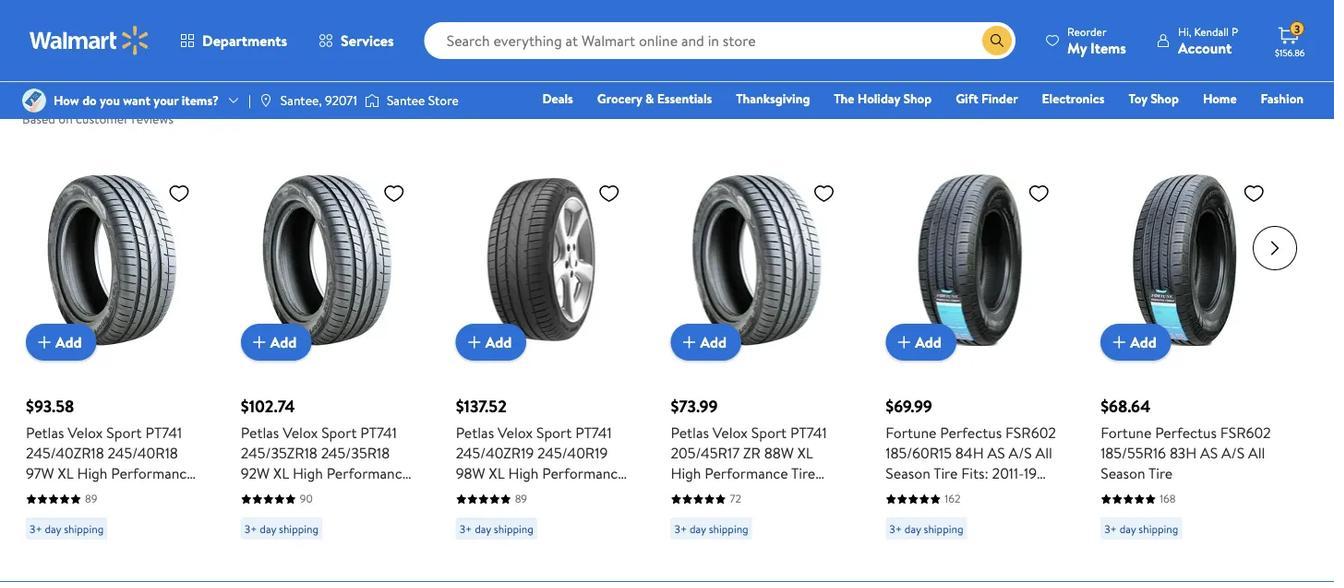 Task type: locate. For each thing, give the bounding box(es) containing it.
3+ day shipping for $73.99
[[675, 521, 749, 537]]

pt741 for $102.74
[[360, 423, 397, 443]]

3+ day shipping down 90
[[245, 521, 319, 537]]

fits: inside $102.74 petlas velox sport pt741 245/35zr18 245/35r18 92w xl high performance tire fits: 1995 ferrari f50 base
[[269, 484, 296, 504]]

velox for $102.74
[[283, 423, 318, 443]]

shipping down '72'
[[709, 521, 749, 537]]

day
[[45, 521, 61, 537], [260, 521, 276, 537], [475, 521, 491, 537], [690, 521, 706, 537], [905, 521, 921, 537], [1120, 521, 1136, 537]]

electronics link
[[1034, 89, 1113, 109]]

168
[[1160, 491, 1176, 507]]

high inside $93.58 petlas velox sport pt741 245/40zr18 245/40r18 97w xl high performance tire
[[77, 464, 108, 484]]

3 day from the left
[[475, 521, 491, 537]]

acr
[[971, 504, 1001, 525]]

fortune inside $69.99 fortune perfectus fsr602 185/60r15 84h as a/s all season tire fits: 2011-19 ford fiesta se, 2001-02 dodge neon acr
[[886, 423, 937, 443]]

4 petlas from the left
[[671, 423, 709, 443]]

day right 15
[[475, 521, 491, 537]]

home
[[1203, 90, 1237, 108]]

add to cart image for $93.58
[[33, 332, 55, 354]]

3 product group from the left
[[456, 138, 630, 548]]

all for $69.99
[[1036, 443, 1053, 464]]

season inside $68.64 fortune perfectus fsr602 185/55r16 83h as a/s all season tire
[[1101, 464, 1146, 484]]

high
[[77, 464, 108, 484], [293, 464, 323, 484], [508, 464, 539, 484], [671, 464, 701, 484]]

2 season from the left
[[1101, 464, 1146, 484]]

tire inside $69.99 fortune perfectus fsr602 185/60r15 84h as a/s all season tire fits: 2011-19 ford fiesta se, 2001-02 dodge neon acr
[[934, 464, 958, 484]]

sport inside $93.58 petlas velox sport pt741 245/40zr18 245/40r18 97w xl high performance tire
[[106, 423, 142, 443]]

velox down $102.74
[[283, 423, 318, 443]]

1 3+ from the left
[[30, 521, 42, 537]]

1 horizontal spatial season
[[1101, 464, 1146, 484]]

as right 84h
[[988, 443, 1005, 464]]

petlas down $93.58
[[26, 423, 64, 443]]

3+ down the 185/55r16
[[1105, 521, 1117, 537]]

fits: left 2016-
[[484, 484, 511, 504]]

ad disclaimer and feedback for marqueedisplayad image
[[1221, 15, 1236, 30]]

1 horizontal spatial  image
[[258, 93, 273, 108]]

santee
[[387, 91, 425, 109]]

4 velox from the left
[[713, 423, 748, 443]]

a/s inside $68.64 fortune perfectus fsr602 185/55r16 83h as a/s all season tire
[[1222, 443, 1245, 464]]

velox down $73.99
[[713, 423, 748, 443]]

xl inside $93.58 petlas velox sport pt741 245/40zr18 245/40r18 97w xl high performance tire
[[58, 464, 74, 484]]

zr
[[743, 443, 761, 464]]

velox inside $137.52 petlas velox sport pt741 245/40zr19 245/40r19 98w xl high performance tire fits: 2016-23 chevrolet malibu lt, 2013- 15 chevrolet malibu ltz
[[498, 423, 533, 443]]

245/40r19
[[538, 443, 608, 464]]

3 velox from the left
[[498, 423, 533, 443]]

add button for $68.64
[[1101, 324, 1172, 361]]

0 horizontal spatial a/s
[[1009, 443, 1032, 464]]

add to favorites list, fortune perfectus fsr602 185/55r16 83h as a/s all season tire image
[[1243, 182, 1265, 205]]

3 high from the left
[[508, 464, 539, 484]]

fsr602 for $68.64
[[1221, 423, 1271, 443]]

2 add button from the left
[[241, 324, 312, 361]]

add to cart image
[[33, 332, 55, 354], [248, 332, 270, 354], [463, 332, 485, 354], [893, 332, 916, 354], [1108, 332, 1131, 354]]

2 velox from the left
[[283, 423, 318, 443]]

performance inside $102.74 petlas velox sport pt741 245/35zr18 245/35r18 92w xl high performance tire fits: 1995 ferrari f50 base
[[327, 464, 410, 484]]

add button up $102.74
[[241, 324, 312, 361]]

pt741 inside $93.58 petlas velox sport pt741 245/40zr18 245/40r18 97w xl high performance tire
[[145, 423, 182, 443]]

1 fortune from the left
[[886, 423, 937, 443]]

petlas inside $137.52 petlas velox sport pt741 245/40zr19 245/40r19 98w xl high performance tire fits: 2016-23 chevrolet malibu lt, 2013- 15 chevrolet malibu ltz
[[456, 423, 494, 443]]

all right 2011-
[[1036, 443, 1053, 464]]

1 shipping from the left
[[64, 521, 104, 537]]

product group containing $69.99
[[886, 138, 1060, 548]]

accent
[[671, 504, 717, 525]]

5 product group from the left
[[886, 138, 1060, 548]]

83h
[[1170, 443, 1197, 464]]

19
[[1024, 464, 1037, 484]]

2001-
[[984, 484, 1020, 504]]

0 horizontal spatial shop
[[904, 90, 932, 108]]

shop right holiday
[[904, 90, 932, 108]]

4 3+ day shipping from the left
[[675, 521, 749, 537]]

items
[[1091, 37, 1127, 58]]

3+ down ford
[[890, 521, 902, 537]]

2 89 from the left
[[515, 491, 527, 507]]

tire up 15
[[456, 484, 480, 504]]

sport right 245/40zr18
[[106, 423, 142, 443]]

fsr602 inside $69.99 fortune perfectus fsr602 185/60r15 84h as a/s all season tire fits: 2011-19 ford fiesta se, 2001-02 dodge neon acr
[[1006, 423, 1056, 443]]

1 velox from the left
[[68, 423, 103, 443]]

season up "dodge"
[[886, 464, 931, 484]]

perfectus
[[940, 423, 1002, 443], [1156, 423, 1217, 443]]

89 for $93.58
[[85, 491, 97, 507]]

neon
[[933, 504, 968, 525]]

xl inside $102.74 petlas velox sport pt741 245/35zr18 245/35r18 92w xl high performance tire fits: 1995 ferrari f50 base
[[273, 464, 289, 484]]

se,
[[961, 484, 981, 504]]

sport inside $73.99 petlas velox sport pt741 205/45r17 zr 88w xl high performance tire fits: 2017-18 hyundai accent gls, 2012-17 kia rio sx
[[752, 423, 787, 443]]

season for $69.99
[[886, 464, 931, 484]]

0 horizontal spatial all
[[1036, 443, 1053, 464]]

petlas inside $102.74 petlas velox sport pt741 245/35zr18 245/35r18 92w xl high performance tire fits: 1995 ferrari f50 base
[[241, 423, 279, 443]]

performance for $102.74
[[327, 464, 410, 484]]

1 fsr602 from the left
[[1006, 423, 1056, 443]]

sx
[[696, 525, 712, 545]]

fits: inside $137.52 petlas velox sport pt741 245/40zr19 245/40r19 98w xl high performance tire fits: 2016-23 chevrolet malibu lt, 2013- 15 chevrolet malibu ltz
[[484, 484, 511, 504]]

fortune perfectus fsr602 185/55r16 83h as a/s all season tire image
[[1101, 175, 1273, 346]]

pt741 inside $102.74 petlas velox sport pt741 245/35zr18 245/35r18 92w xl high performance tire fits: 1995 ferrari f50 base
[[360, 423, 397, 443]]

pt741 inside $137.52 petlas velox sport pt741 245/40zr19 245/40r19 98w xl high performance tire fits: 2016-23 chevrolet malibu lt, 2013- 15 chevrolet malibu ltz
[[576, 423, 612, 443]]

3+ day shipping
[[30, 521, 104, 537], [245, 521, 319, 537], [460, 521, 534, 537], [675, 521, 749, 537], [890, 521, 964, 537], [1105, 521, 1179, 537]]

3+ day shipping down 168 at right
[[1105, 521, 1179, 537]]

3 performance from the left
[[542, 464, 626, 484]]

4 performance from the left
[[705, 464, 788, 484]]

 image right 92071
[[365, 91, 380, 110]]

1 horizontal spatial fortune
[[1101, 423, 1152, 443]]

1 pt741 from the left
[[145, 423, 182, 443]]

6 add button from the left
[[1101, 324, 1172, 361]]

2 3+ from the left
[[245, 521, 257, 537]]

3
[[1295, 21, 1301, 37]]

1 3+ day shipping from the left
[[30, 521, 104, 537]]

72
[[730, 491, 742, 507]]

2 horizontal spatial  image
[[365, 91, 380, 110]]

add to cart image up $102.74
[[248, 332, 270, 354]]

6 day from the left
[[1120, 521, 1136, 537]]

add
[[55, 332, 82, 353], [270, 332, 297, 353], [485, 332, 512, 353], [701, 332, 727, 353], [916, 332, 942, 353], [1131, 332, 1157, 353]]

sport inside $137.52 petlas velox sport pt741 245/40zr19 245/40r19 98w xl high performance tire fits: 2016-23 chevrolet malibu lt, 2013- 15 chevrolet malibu ltz
[[537, 423, 572, 443]]

petlas inside $93.58 petlas velox sport pt741 245/40zr18 245/40r18 97w xl high performance tire
[[26, 423, 64, 443]]

3 petlas from the left
[[456, 423, 494, 443]]

1 shop from the left
[[904, 90, 932, 108]]

&
[[646, 90, 654, 108]]

1 horizontal spatial all
[[1249, 443, 1266, 464]]

as
[[988, 443, 1005, 464], [1201, 443, 1218, 464]]

fits: for $102.74
[[269, 484, 296, 504]]

92071
[[325, 91, 357, 109]]

xl right 92w
[[273, 464, 289, 484]]

shipping for $137.52
[[494, 521, 534, 537]]

high right 97w at the bottom left of page
[[77, 464, 108, 484]]

season inside $69.99 fortune perfectus fsr602 185/60r15 84h as a/s all season tire fits: 2011-19 ford fiesta se, 2001-02 dodge neon acr
[[886, 464, 931, 484]]

3+ day shipping for $137.52
[[460, 521, 534, 537]]

all right 83h at the right bottom
[[1249, 443, 1266, 464]]

season left 83h at the right bottom
[[1101, 464, 1146, 484]]

3+ day shipping for $102.74
[[245, 521, 319, 537]]

how
[[54, 91, 79, 109]]

6 shipping from the left
[[1139, 521, 1179, 537]]

day down ford
[[905, 521, 921, 537]]

sport for $93.58
[[106, 423, 142, 443]]

hyundai
[[752, 484, 805, 504]]

1 horizontal spatial shop
[[1151, 90, 1179, 108]]

fsr602 right 83h at the right bottom
[[1221, 423, 1271, 443]]

tire down 245/40zr18
[[26, 484, 50, 504]]

4 3+ from the left
[[675, 521, 687, 537]]

245/35r18
[[321, 443, 390, 464]]

5 add button from the left
[[886, 324, 957, 361]]

3+ day shipping for $93.58
[[30, 521, 104, 537]]

add up $68.64
[[1131, 332, 1157, 353]]

2 3+ day shipping from the left
[[245, 521, 319, 537]]

tire for $73.99
[[791, 464, 816, 484]]

3+ day shipping down 2017-
[[675, 521, 749, 537]]

1 petlas from the left
[[26, 423, 64, 443]]

velox down $137.52
[[498, 423, 533, 443]]

tire down 245/35zr18
[[241, 484, 265, 504]]

1 89 from the left
[[85, 491, 97, 507]]

1 day from the left
[[45, 521, 61, 537]]

fortune down $69.99 on the bottom
[[886, 423, 937, 443]]

add up $137.52
[[485, 332, 512, 353]]

tire inside $68.64 fortune perfectus fsr602 185/55r16 83h as a/s all season tire
[[1149, 464, 1173, 484]]

day down the 185/55r16
[[1120, 521, 1136, 537]]

tire inside $137.52 petlas velox sport pt741 245/40zr19 245/40r19 98w xl high performance tire fits: 2016-23 chevrolet malibu lt, 2013- 15 chevrolet malibu ltz
[[456, 484, 480, 504]]

3+ day shipping for $69.99
[[890, 521, 964, 537]]

4 add from the left
[[701, 332, 727, 353]]

3 3+ day shipping from the left
[[460, 521, 534, 537]]

as inside $69.99 fortune perfectus fsr602 185/60r15 84h as a/s all season tire fits: 2011-19 ford fiesta se, 2001-02 dodge neon acr
[[988, 443, 1005, 464]]

petlas down $73.99
[[671, 423, 709, 443]]

one
[[1163, 115, 1190, 133]]

day down 97w at the bottom left of page
[[45, 521, 61, 537]]

a/s
[[1009, 443, 1032, 464], [1222, 443, 1245, 464]]

4 product group from the left
[[671, 138, 845, 548]]

shipping down 162
[[924, 521, 964, 537]]

3+ down 92w
[[245, 521, 257, 537]]

1 product group from the left
[[26, 138, 200, 548]]

high for $137.52
[[508, 464, 539, 484]]

5 3+ day shipping from the left
[[890, 521, 964, 537]]

0 horizontal spatial fortune
[[886, 423, 937, 443]]

4 shipping from the left
[[709, 521, 749, 537]]

2 add from the left
[[270, 332, 297, 353]]

4 pt741 from the left
[[791, 423, 827, 443]]

high up 90
[[293, 464, 323, 484]]

2013-
[[590, 504, 625, 525]]

sport up hyundai
[[752, 423, 787, 443]]

2 as from the left
[[1201, 443, 1218, 464]]

tire up 17 in the right bottom of the page
[[791, 464, 816, 484]]

xl right the 98w
[[489, 464, 505, 484]]

petlas for $137.52
[[456, 423, 494, 443]]

sport up 23
[[537, 423, 572, 443]]

pt741
[[145, 423, 182, 443], [360, 423, 397, 443], [576, 423, 612, 443], [791, 423, 827, 443]]

3 pt741 from the left
[[576, 423, 612, 443]]

perfectus inside $68.64 fortune perfectus fsr602 185/55r16 83h as a/s all season tire
[[1156, 423, 1217, 443]]

petlas for $93.58
[[26, 423, 64, 443]]

add button up $93.58
[[26, 324, 97, 361]]

tire inside $93.58 petlas velox sport pt741 245/40zr18 245/40r18 97w xl high performance tire
[[26, 484, 50, 504]]

1 perfectus from the left
[[940, 423, 1002, 443]]

similar
[[22, 82, 77, 108]]

as right 83h at the right bottom
[[1201, 443, 1218, 464]]

add button for $102.74
[[241, 324, 312, 361]]

1 performance from the left
[[111, 464, 195, 484]]

 image
[[22, 89, 46, 113], [365, 91, 380, 110], [258, 93, 273, 108]]

add to cart image up $137.52
[[463, 332, 485, 354]]

shop
[[904, 90, 932, 108], [1151, 90, 1179, 108]]

1 add button from the left
[[26, 324, 97, 361]]

performance for $73.99
[[705, 464, 788, 484]]

0 horizontal spatial season
[[886, 464, 931, 484]]

departments
[[202, 30, 287, 51]]

2 sport from the left
[[322, 423, 357, 443]]

fits: left 2011-
[[962, 464, 989, 484]]

petlas velox sport pt741 245/40zr18 245/40r18 97w xl high performance tire image
[[26, 175, 198, 346]]

reorder my items
[[1068, 24, 1127, 58]]

98w
[[456, 464, 486, 484]]

185/55r16
[[1101, 443, 1166, 464]]

high left 2017-
[[671, 464, 701, 484]]

shipping for $73.99
[[709, 521, 749, 537]]

fits: left 90
[[269, 484, 296, 504]]

pt741 for $93.58
[[145, 423, 182, 443]]

1 horizontal spatial fsr602
[[1221, 423, 1271, 443]]

performance
[[111, 464, 195, 484], [327, 464, 410, 484], [542, 464, 626, 484], [705, 464, 788, 484]]

santee store
[[387, 91, 459, 109]]

fits: inside $73.99 petlas velox sport pt741 205/45r17 zr 88w xl high performance tire fits: 2017-18 hyundai accent gls, 2012-17 kia rio sx
[[671, 484, 698, 504]]

1 as from the left
[[988, 443, 1005, 464]]

2 perfectus from the left
[[1156, 423, 1217, 443]]

sport inside $102.74 petlas velox sport pt741 245/35zr18 245/35r18 92w xl high performance tire fits: 1995 ferrari f50 base
[[322, 423, 357, 443]]

0 horizontal spatial perfectus
[[940, 423, 1002, 443]]

shipping down 2016-
[[494, 521, 534, 537]]

fortune down $68.64
[[1101, 423, 1152, 443]]

Walmart Site-Wide search field
[[424, 22, 1016, 59]]

add to favorites list, fortune perfectus fsr602 185/60r15 84h as a/s all season tire fits: 2011-19 ford fiesta se, 2001-02 dodge neon acr image
[[1028, 182, 1050, 205]]

add button up $137.52
[[456, 324, 527, 361]]

fsr602 up 19 on the right of the page
[[1006, 423, 1056, 443]]

performance inside $73.99 petlas velox sport pt741 205/45r17 zr 88w xl high performance tire fits: 2017-18 hyundai accent gls, 2012-17 kia rio sx
[[705, 464, 788, 484]]

 image right the |
[[258, 93, 273, 108]]

xl inside $73.99 petlas velox sport pt741 205/45r17 zr 88w xl high performance tire fits: 2017-18 hyundai accent gls, 2012-17 kia rio sx
[[798, 443, 813, 464]]

how do you want your items?
[[54, 91, 219, 109]]

5 add to cart image from the left
[[1108, 332, 1131, 354]]

fsr602 for $69.99
[[1006, 423, 1056, 443]]

90
[[300, 491, 313, 507]]

shipping down 168 at right
[[1139, 521, 1179, 537]]

add up $93.58
[[55, 332, 82, 353]]

sport for $102.74
[[322, 423, 357, 443]]

shipping for $69.99
[[924, 521, 964, 537]]

add for $137.52
[[485, 332, 512, 353]]

84h
[[956, 443, 984, 464]]

4 sport from the left
[[752, 423, 787, 443]]

tire inside $102.74 petlas velox sport pt741 245/35zr18 245/35r18 92w xl high performance tire fits: 1995 ferrari f50 base
[[241, 484, 265, 504]]

hi,
[[1178, 24, 1192, 39]]

add to cart image up $69.99 on the bottom
[[893, 332, 916, 354]]

shipping for $102.74
[[279, 521, 319, 537]]

3+ day shipping down 2016-
[[460, 521, 534, 537]]

$156.86
[[1275, 46, 1305, 59]]

89 for $137.52
[[515, 491, 527, 507]]

3 3+ from the left
[[460, 521, 472, 537]]

3 add button from the left
[[456, 324, 527, 361]]

petlas
[[26, 423, 64, 443], [241, 423, 279, 443], [456, 423, 494, 443], [671, 423, 709, 443]]

toy shop
[[1129, 90, 1179, 108]]

velox inside $93.58 petlas velox sport pt741 245/40zr18 245/40r18 97w xl high performance tire
[[68, 423, 103, 443]]

ford
[[886, 484, 916, 504]]

perfectus inside $69.99 fortune perfectus fsr602 185/60r15 84h as a/s all season tire fits: 2011-19 ford fiesta se, 2001-02 dodge neon acr
[[940, 423, 1002, 443]]

18
[[736, 484, 749, 504]]

0 horizontal spatial  image
[[22, 89, 46, 113]]

all inside $68.64 fortune perfectus fsr602 185/55r16 83h as a/s all season tire
[[1249, 443, 1266, 464]]

2 high from the left
[[293, 464, 323, 484]]

f50
[[379, 484, 404, 504]]

shipping for $93.58
[[64, 521, 104, 537]]

thanksgiving link
[[728, 89, 819, 109]]

4 add to cart image from the left
[[893, 332, 916, 354]]

as inside $68.64 fortune perfectus fsr602 185/55r16 83h as a/s all season tire
[[1201, 443, 1218, 464]]

2 petlas from the left
[[241, 423, 279, 443]]

0 horizontal spatial fsr602
[[1006, 423, 1056, 443]]

0 horizontal spatial 89
[[85, 491, 97, 507]]

fits:
[[962, 464, 989, 484], [269, 484, 296, 504], [484, 484, 511, 504], [671, 484, 698, 504]]

89 down 245/40zr18
[[85, 491, 97, 507]]

high inside $102.74 petlas velox sport pt741 245/35zr18 245/35r18 92w xl high performance tire fits: 1995 ferrari f50 base
[[293, 464, 323, 484]]

a/s right 83h at the right bottom
[[1222, 443, 1245, 464]]

one debit
[[1163, 115, 1225, 133]]

tire up 162
[[934, 464, 958, 484]]

a/s up 02
[[1009, 443, 1032, 464]]

fortune for $68.64
[[1101, 423, 1152, 443]]

2012-
[[753, 504, 788, 525]]

perfectus up 168 at right
[[1156, 423, 1217, 443]]

$68.64
[[1101, 395, 1151, 418]]

fortune perfectus fsr602 185/60r15 84h as a/s all season tire fits: 2011-19 ford fiesta se, 2001-02 dodge neon acr image
[[886, 175, 1058, 346]]

add button for $137.52
[[456, 324, 527, 361]]

1 horizontal spatial a/s
[[1222, 443, 1245, 464]]

malibu left ltz on the left bottom
[[540, 525, 582, 545]]

all inside $69.99 fortune perfectus fsr602 185/60r15 84h as a/s all season tire fits: 2011-19 ford fiesta se, 2001-02 dodge neon acr
[[1036, 443, 1053, 464]]

add up $73.99
[[701, 332, 727, 353]]

dodge
[[886, 504, 929, 525]]

6 3+ from the left
[[1105, 521, 1117, 537]]

reviews
[[132, 109, 174, 128]]

1 horizontal spatial 89
[[515, 491, 527, 507]]

2 fortune from the left
[[1101, 423, 1152, 443]]

3+ day shipping down 97w at the bottom left of page
[[30, 521, 104, 537]]

add to cart image up $68.64
[[1108, 332, 1131, 354]]

petlas velox sport pt741 205/45r17 zr 88w xl high performance tire fits: 2017-18 hyundai accent gls, 2012-17 kia rio sx image
[[671, 175, 843, 346]]

2 a/s from the left
[[1222, 443, 1245, 464]]

product group containing $73.99
[[671, 138, 845, 548]]

xl inside $137.52 petlas velox sport pt741 245/40zr19 245/40r19 98w xl high performance tire fits: 2016-23 chevrolet malibu lt, 2013- 15 chevrolet malibu ltz
[[489, 464, 505, 484]]

3+ for $93.58
[[30, 521, 42, 537]]

add button up $68.64
[[1101, 324, 1172, 361]]

1 sport from the left
[[106, 423, 142, 443]]

petlas inside $73.99 petlas velox sport pt741 205/45r17 zr 88w xl high performance tire fits: 2017-18 hyundai accent gls, 2012-17 kia rio sx
[[671, 423, 709, 443]]

shop right 'toy'
[[1151, 90, 1179, 108]]

tire up 168 at right
[[1149, 464, 1173, 484]]

add button
[[26, 324, 97, 361], [241, 324, 312, 361], [456, 324, 527, 361], [671, 324, 742, 361], [886, 324, 957, 361], [1101, 324, 1172, 361]]

day left gls, in the bottom of the page
[[690, 521, 706, 537]]

tire
[[791, 464, 816, 484], [934, 464, 958, 484], [1149, 464, 1173, 484], [26, 484, 50, 504], [241, 484, 265, 504], [456, 484, 480, 504]]

1 add to cart image from the left
[[33, 332, 55, 354]]

|
[[248, 91, 251, 109]]

fits: left 2017-
[[671, 484, 698, 504]]

add button up $73.99
[[671, 324, 742, 361]]

walmart+ link
[[1241, 115, 1312, 134]]

2 all from the left
[[1249, 443, 1266, 464]]

perfectus for $68.64
[[1156, 423, 1217, 443]]

petlas down $102.74
[[241, 423, 279, 443]]

tire inside $73.99 petlas velox sport pt741 205/45r17 zr 88w xl high performance tire fits: 2017-18 hyundai accent gls, 2012-17 kia rio sx
[[791, 464, 816, 484]]

kendall
[[1195, 24, 1229, 39]]

gift finder
[[956, 90, 1018, 108]]

3 add from the left
[[485, 332, 512, 353]]

3+ for $68.64
[[1105, 521, 1117, 537]]

xl right 97w at the bottom left of page
[[58, 464, 74, 484]]

2 day from the left
[[260, 521, 276, 537]]

fortune inside $68.64 fortune perfectus fsr602 185/55r16 83h as a/s all season tire
[[1101, 423, 1152, 443]]

2 pt741 from the left
[[360, 423, 397, 443]]

petlas for $102.74
[[241, 423, 279, 443]]

fits: for $73.99
[[671, 484, 698, 504]]

xl right the 88w
[[798, 443, 813, 464]]

5 day from the left
[[905, 521, 921, 537]]

3 shipping from the left
[[494, 521, 534, 537]]

2 shipping from the left
[[279, 521, 319, 537]]

3 add to cart image from the left
[[463, 332, 485, 354]]

high inside $73.99 petlas velox sport pt741 205/45r17 zr 88w xl high performance tire fits: 2017-18 hyundai accent gls, 2012-17 kia rio sx
[[671, 464, 701, 484]]

4 add button from the left
[[671, 324, 742, 361]]

add button up $69.99 on the bottom
[[886, 324, 957, 361]]

 image left how
[[22, 89, 46, 113]]

pt741 inside $73.99 petlas velox sport pt741 205/45r17 zr 88w xl high performance tire fits: 2017-18 hyundai accent gls, 2012-17 kia rio sx
[[791, 423, 827, 443]]

as for $69.99
[[988, 443, 1005, 464]]

add button for $73.99
[[671, 324, 742, 361]]

velox inside $73.99 petlas velox sport pt741 205/45r17 zr 88w xl high performance tire fits: 2017-18 hyundai accent gls, 2012-17 kia rio sx
[[713, 423, 748, 443]]

petlas down $137.52
[[456, 423, 494, 443]]

shipping down 245/40zr18
[[64, 521, 104, 537]]

6 add from the left
[[1131, 332, 1157, 353]]

6 product group from the left
[[1101, 138, 1275, 548]]

base
[[241, 504, 271, 525]]

2 add to cart image from the left
[[248, 332, 270, 354]]

deals link
[[534, 89, 582, 109]]

velox inside $102.74 petlas velox sport pt741 245/35zr18 245/35r18 92w xl high performance tire fits: 1995 ferrari f50 base
[[283, 423, 318, 443]]

perfectus up 2011-
[[940, 423, 1002, 443]]

5 3+ from the left
[[890, 521, 902, 537]]

season
[[886, 464, 931, 484], [1101, 464, 1146, 484]]

3+ down the 98w
[[460, 521, 472, 537]]

gls,
[[720, 504, 750, 525]]

0 horizontal spatial as
[[988, 443, 1005, 464]]

fsr602
[[1006, 423, 1056, 443], [1221, 423, 1271, 443]]

add up $69.99 on the bottom
[[916, 332, 942, 353]]

3+ day shipping down "fiesta" at the bottom
[[890, 521, 964, 537]]

3+ left sx
[[675, 521, 687, 537]]

1 high from the left
[[77, 464, 108, 484]]

add to cart image up $93.58
[[33, 332, 55, 354]]

sport for $73.99
[[752, 423, 787, 443]]

velox down $93.58
[[68, 423, 103, 443]]

performance for $93.58
[[111, 464, 195, 484]]

essentials
[[657, 90, 712, 108]]

1 a/s from the left
[[1009, 443, 1032, 464]]

2 performance from the left
[[327, 464, 410, 484]]

product group
[[26, 138, 200, 548], [241, 138, 415, 548], [456, 138, 630, 548], [671, 138, 845, 548], [886, 138, 1060, 548], [1101, 138, 1275, 548]]

2 fsr602 from the left
[[1221, 423, 1271, 443]]

performance inside $137.52 petlas velox sport pt741 245/40zr19 245/40r19 98w xl high performance tire fits: 2016-23 chevrolet malibu lt, 2013- 15 chevrolet malibu ltz
[[542, 464, 626, 484]]

5 shipping from the left
[[924, 521, 964, 537]]

sport up ferrari
[[322, 423, 357, 443]]

1 add from the left
[[55, 332, 82, 353]]

1 season from the left
[[886, 464, 931, 484]]

add for $68.64
[[1131, 332, 1157, 353]]

add to favorites list, petlas velox sport pt741 245/40zr18 245/40r18 97w xl high performance tire image
[[168, 182, 190, 205]]

high left 23
[[508, 464, 539, 484]]

petlas velox sport pt741 245/40zr19 245/40r19 98w xl high performance tire fits: 2016-23 chevrolet malibu lt, 2013-15 chevrolet malibu ltz image
[[456, 175, 628, 346]]

5 add from the left
[[916, 332, 942, 353]]

89 left 23
[[515, 491, 527, 507]]

a/s inside $69.99 fortune perfectus fsr602 185/60r15 84h as a/s all season tire fits: 2011-19 ford fiesta se, 2001-02 dodge neon acr
[[1009, 443, 1032, 464]]

3+ down 97w at the bottom left of page
[[30, 521, 42, 537]]

shipping down 90
[[279, 521, 319, 537]]

sport for $137.52
[[537, 423, 572, 443]]

4 day from the left
[[690, 521, 706, 537]]

performance inside $93.58 petlas velox sport pt741 245/40zr18 245/40r18 97w xl high performance tire
[[111, 464, 195, 484]]

fsr602 inside $68.64 fortune perfectus fsr602 185/55r16 83h as a/s all season tire
[[1221, 423, 1271, 443]]

4 high from the left
[[671, 464, 701, 484]]

you
[[100, 91, 120, 109]]

3+ for $73.99
[[675, 521, 687, 537]]

all for $68.64
[[1249, 443, 1266, 464]]

1 horizontal spatial perfectus
[[1156, 423, 1217, 443]]

add up $102.74
[[270, 332, 297, 353]]

day down 92w
[[260, 521, 276, 537]]

2 product group from the left
[[241, 138, 415, 548]]

1 all from the left
[[1036, 443, 1053, 464]]

pt741 for $73.99
[[791, 423, 827, 443]]

1 horizontal spatial as
[[1201, 443, 1218, 464]]

6 3+ day shipping from the left
[[1105, 521, 1179, 537]]

$102.74
[[241, 395, 295, 418]]

high inside $137.52 petlas velox sport pt741 245/40zr19 245/40r19 98w xl high performance tire fits: 2016-23 chevrolet malibu lt, 2013- 15 chevrolet malibu ltz
[[508, 464, 539, 484]]

3 sport from the left
[[537, 423, 572, 443]]

2016-
[[514, 484, 550, 504]]



Task type: describe. For each thing, give the bounding box(es) containing it.
add to cart image
[[678, 332, 701, 354]]

hi, kendall p account
[[1178, 24, 1238, 58]]

grocery
[[597, 90, 642, 108]]

day for $73.99
[[690, 521, 706, 537]]

velox for $93.58
[[68, 423, 103, 443]]

 image for santee store
[[365, 91, 380, 110]]

245/35zr18
[[241, 443, 318, 464]]

2 shop from the left
[[1151, 90, 1179, 108]]

based
[[22, 109, 55, 128]]

02
[[1020, 484, 1037, 504]]

add to favorites list, petlas velox sport pt741 205/45r17 zr 88w xl high performance tire fits: 2017-18 hyundai accent gls, 2012-17 kia rio sx image
[[813, 182, 835, 205]]

162
[[945, 491, 961, 507]]

grocery & essentials
[[597, 90, 712, 108]]

performance for $137.52
[[542, 464, 626, 484]]

3+ for $69.99
[[890, 521, 902, 537]]

ferrari
[[332, 484, 375, 504]]

as for $68.64
[[1201, 443, 1218, 464]]

do
[[82, 91, 97, 109]]

reorder
[[1068, 24, 1107, 39]]

high for $93.58
[[77, 464, 108, 484]]

items?
[[182, 91, 219, 109]]

add button for $93.58
[[26, 324, 97, 361]]

shipping for $68.64
[[1139, 521, 1179, 537]]

2017-
[[702, 484, 736, 504]]

santee,
[[281, 91, 322, 109]]

similar items with great grip based on customer reviews
[[22, 82, 250, 128]]

thanksgiving
[[736, 90, 810, 108]]

tire for $137.52
[[456, 484, 480, 504]]

$93.58
[[26, 395, 74, 418]]

lt,
[[569, 504, 587, 525]]

add to cart image for $69.99
[[893, 332, 916, 354]]

fashion
[[1261, 90, 1304, 108]]

23
[[550, 484, 566, 504]]

day for $102.74
[[260, 521, 276, 537]]

malibu left lt,
[[523, 504, 566, 525]]

xl for $137.52
[[489, 464, 505, 484]]

the holiday shop
[[834, 90, 932, 108]]

3+ day shipping for $68.64
[[1105, 521, 1179, 537]]

santee, 92071
[[281, 91, 357, 109]]

fits: inside $69.99 fortune perfectus fsr602 185/60r15 84h as a/s all season tire fits: 2011-19 ford fiesta se, 2001-02 dodge neon acr
[[962, 464, 989, 484]]

add to favorites list, petlas velox sport pt741 245/35zr18 245/35r18 92w xl high performance tire fits: 1995 ferrari f50 base image
[[383, 182, 405, 205]]

add for $69.99
[[916, 332, 942, 353]]

deals
[[542, 90, 573, 108]]

day for $68.64
[[1120, 521, 1136, 537]]

3+ for $102.74
[[245, 521, 257, 537]]

petlas velox sport pt741 245/35zr18 245/35r18 92w xl high performance tire fits: 1995 ferrari f50 base image
[[241, 175, 413, 346]]

92w
[[241, 464, 270, 484]]

clear search field text image
[[961, 33, 975, 48]]

sponsored
[[1167, 15, 1218, 31]]

add to cart image for $102.74
[[248, 332, 270, 354]]

items
[[82, 82, 126, 108]]

on
[[58, 109, 73, 128]]

xl for $73.99
[[798, 443, 813, 464]]

$137.52
[[456, 395, 507, 418]]

holiday
[[858, 90, 901, 108]]

3+ for $137.52
[[460, 521, 472, 537]]

15
[[456, 525, 469, 545]]

product group containing $93.58
[[26, 138, 200, 548]]

home link
[[1195, 89, 1246, 109]]

high for $73.99
[[671, 464, 701, 484]]

205/45r17
[[671, 443, 740, 464]]

245/40zr19
[[456, 443, 534, 464]]

245/40zr18
[[26, 443, 104, 464]]

the holiday shop link
[[826, 89, 940, 109]]

chevrolet down the 98w
[[456, 504, 520, 525]]

electronics
[[1042, 90, 1105, 108]]

next slide for similar items with great grip list image
[[1253, 226, 1298, 271]]

Search search field
[[424, 22, 1016, 59]]

great
[[170, 82, 213, 108]]

88w
[[764, 443, 794, 464]]

store
[[428, 91, 459, 109]]

add to favorites list, petlas velox sport pt741 245/40zr19 245/40r19 98w xl high performance tire fits: 2016-23 chevrolet malibu lt, 2013-15 chevrolet malibu ltz image
[[598, 182, 620, 205]]

day for $69.99
[[905, 521, 921, 537]]

$93.58 petlas velox sport pt741 245/40zr18 245/40r18 97w xl high performance tire
[[26, 395, 195, 504]]

$137.52 petlas velox sport pt741 245/40zr19 245/40r19 98w xl high performance tire fits: 2016-23 chevrolet malibu lt, 2013- 15 chevrolet malibu ltz
[[456, 395, 626, 545]]

add for $102.74
[[270, 332, 297, 353]]

fashion link
[[1253, 89, 1312, 109]]

velox for $137.52
[[498, 423, 533, 443]]

toy shop link
[[1121, 89, 1188, 109]]

17
[[788, 504, 800, 525]]

gift
[[956, 90, 979, 108]]

gift finder link
[[948, 89, 1027, 109]]

add for $73.99
[[701, 332, 727, 353]]

add for $93.58
[[55, 332, 82, 353]]

product group containing $102.74
[[241, 138, 415, 548]]

perfectus for $69.99
[[940, 423, 1002, 443]]

walmart+
[[1249, 115, 1304, 133]]

$73.99 petlas velox sport pt741 205/45r17 zr 88w xl high performance tire fits: 2017-18 hyundai accent gls, 2012-17 kia rio sx
[[671, 395, 827, 545]]

tire for $93.58
[[26, 484, 50, 504]]

rio
[[671, 525, 692, 545]]

 image for santee, 92071
[[258, 93, 273, 108]]

add to cart image for $137.52
[[463, 332, 485, 354]]

chevrolet right 15
[[472, 525, 536, 545]]

grip
[[217, 82, 250, 108]]

a/s for $68.64
[[1222, 443, 1245, 464]]

$69.99 fortune perfectus fsr602 185/60r15 84h as a/s all season tire fits: 2011-19 ford fiesta se, 2001-02 dodge neon acr
[[886, 395, 1056, 525]]

walmart image
[[30, 26, 150, 55]]

registry link
[[1083, 115, 1147, 134]]

fits: for $137.52
[[484, 484, 511, 504]]

fiesta
[[919, 484, 957, 504]]

high for $102.74
[[293, 464, 323, 484]]

add to cart image for $68.64
[[1108, 332, 1131, 354]]

my
[[1068, 37, 1087, 58]]

product group containing $137.52
[[456, 138, 630, 548]]

product group containing $68.64
[[1101, 138, 1275, 548]]

toy
[[1129, 90, 1148, 108]]

245/40r18
[[108, 443, 178, 464]]

p
[[1232, 24, 1238, 39]]

grocery & essentials link
[[589, 89, 721, 109]]

account
[[1178, 37, 1232, 58]]

the
[[834, 90, 855, 108]]

petlas for $73.99
[[671, 423, 709, 443]]

tire for $102.74
[[241, 484, 265, 504]]

a/s for $69.99
[[1009, 443, 1032, 464]]

97w
[[26, 464, 54, 484]]

xl for $93.58
[[58, 464, 74, 484]]

season for $68.64
[[1101, 464, 1146, 484]]

velox for $73.99
[[713, 423, 748, 443]]

 image for how do you want your items?
[[22, 89, 46, 113]]

fortune for $69.99
[[886, 423, 937, 443]]

$69.99
[[886, 395, 933, 418]]

add button for $69.99
[[886, 324, 957, 361]]

day for $93.58
[[45, 521, 61, 537]]

xl for $102.74
[[273, 464, 289, 484]]

day for $137.52
[[475, 521, 491, 537]]

$73.99
[[671, 395, 718, 418]]

one debit link
[[1154, 115, 1233, 134]]

185/60r15
[[886, 443, 952, 464]]

departments button
[[164, 18, 303, 63]]

search icon image
[[990, 33, 1005, 48]]

pt741 for $137.52
[[576, 423, 612, 443]]



Task type: vqa. For each thing, say whether or not it's contained in the screenshot.
love
no



